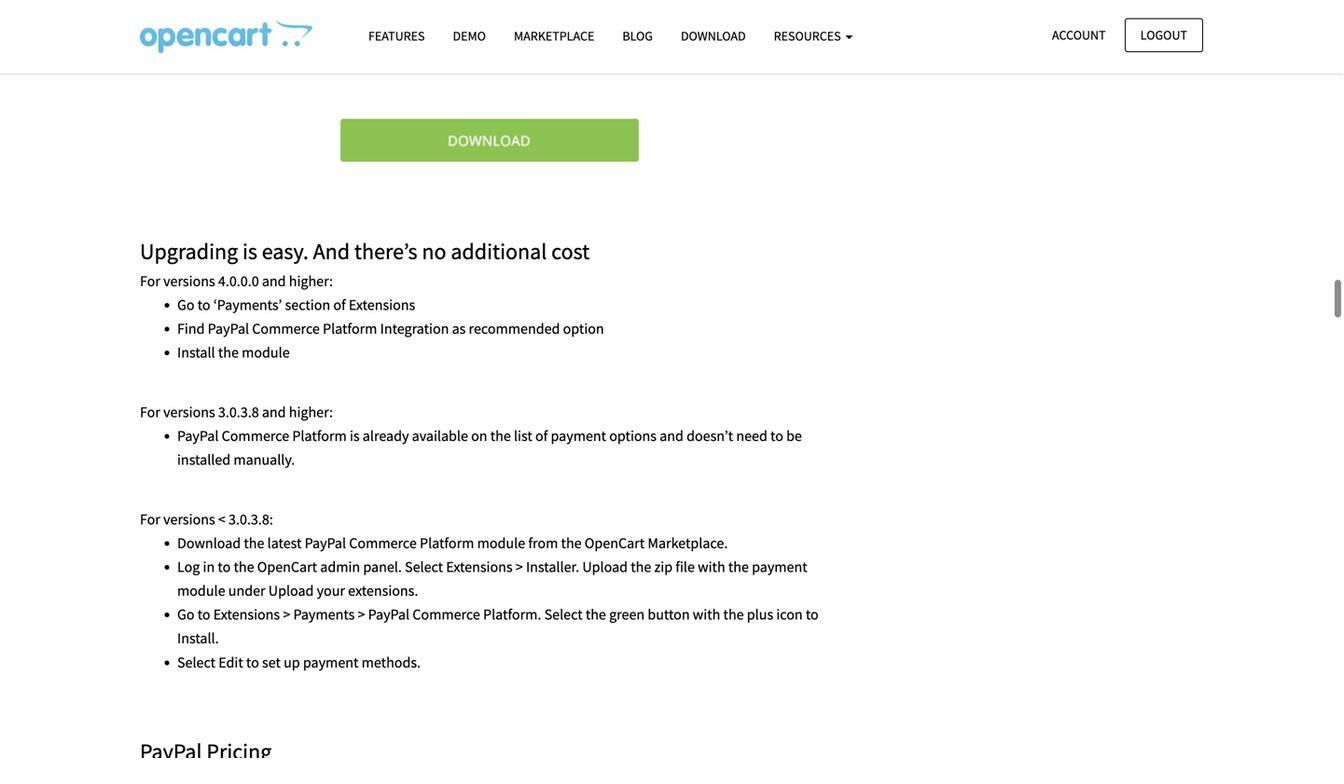 Task type: locate. For each thing, give the bounding box(es) containing it.
download
[[681, 28, 746, 44], [177, 534, 241, 553]]

3 versions from the top
[[163, 510, 215, 529]]

of
[[334, 296, 346, 315], [536, 427, 548, 446]]

module left the from
[[477, 534, 526, 553]]

2 vertical spatial your
[[317, 582, 345, 601]]

manually.
[[234, 451, 295, 470]]

download link
[[667, 20, 760, 52]]

2 higher: from the top
[[289, 403, 333, 422]]

protocols
[[688, 50, 747, 69]]

0 horizontal spatial is
[[243, 238, 258, 266]]

0 vertical spatial compliance
[[468, 2, 541, 21]]

the right the install in the left of the page
[[218, 344, 239, 362]]

versions for <
[[163, 510, 215, 529]]

0 vertical spatial go
[[177, 296, 195, 315]]

1 vertical spatial select
[[545, 606, 583, 624]]

1 for from the top
[[140, 272, 160, 291]]

1 vertical spatial is
[[350, 427, 360, 446]]

is up 4.0.0.0
[[243, 238, 258, 266]]

1 vertical spatial as
[[619, 50, 633, 69]]

two-
[[733, 26, 761, 45]]

commerce
[[252, 320, 320, 338], [222, 427, 289, 446], [349, 534, 417, 553], [413, 606, 480, 624]]

2 vertical spatial versions
[[163, 510, 215, 529]]

to
[[198, 296, 211, 315], [771, 427, 784, 446], [218, 558, 231, 577], [198, 606, 211, 624], [806, 606, 819, 624], [246, 654, 259, 672]]

1 horizontal spatial in
[[612, 26, 624, 45]]

0 vertical spatial select
[[405, 558, 443, 577]]

features
[[369, 28, 425, 44]]

demo link
[[439, 20, 500, 52]]

as right integration
[[452, 320, 466, 338]]

1 horizontal spatial of
[[536, 427, 548, 446]]

0 horizontal spatial of
[[334, 296, 346, 315]]

with up protocols
[[702, 26, 730, 45]]

0 horizontal spatial in
[[203, 558, 215, 577]]

of right list
[[536, 427, 548, 446]]

versions inside for versions < 3.0.3.8: download the latest paypal commerce platform module from the opencart marketplace. log in to the opencart admin panel. select extensions > installer. upload the zip file with the payment module under upload your extensions. go to extensions > payments > paypal commerce platform. select the green button with the plus icon to install. select edit to set up payment methods.
[[163, 510, 215, 529]]

0 vertical spatial extensions
[[349, 296, 416, 315]]

>
[[516, 558, 523, 577], [283, 606, 291, 624], [358, 606, 365, 624]]

> down extensions.
[[358, 606, 365, 624]]

your up the payments
[[317, 582, 345, 601]]

1 vertical spatial extensions
[[446, 558, 513, 577]]

2 vertical spatial with
[[693, 606, 721, 624]]

and right 3.0.3.8
[[262, 403, 286, 422]]

resources
[[774, 28, 844, 44]]

your up features in the top left of the page
[[395, 2, 424, 21]]

go
[[177, 296, 195, 315], [177, 606, 195, 624]]

compliance up platform
[[468, 2, 541, 21]]

extensions down under
[[214, 606, 280, 624]]

and down easy.
[[262, 272, 286, 291]]

0 vertical spatial for
[[140, 272, 160, 291]]

1 horizontal spatial >
[[358, 606, 365, 624]]

in right log
[[203, 558, 215, 577]]

0 vertical spatial module
[[242, 344, 290, 362]]

as
[[644, 2, 658, 21], [619, 50, 633, 69], [452, 320, 466, 338]]

and inside paypal payment solutions help you meet your global compliance standards, such as pci and psd2, bringing international markets within reach for your business. our platform has built-in compliance with two-factor authentication provided by cards (3d secure). we include automatic updates as security protocols change.
[[685, 2, 709, 21]]

> left installer.
[[516, 558, 523, 577]]

opencart right the from
[[585, 534, 645, 553]]

account
[[1053, 27, 1106, 43]]

as left pci
[[644, 2, 658, 21]]

in
[[612, 26, 624, 45], [203, 558, 215, 577]]

for down upgrading at left
[[140, 272, 160, 291]]

to up under
[[218, 558, 231, 577]]

payment up icon
[[752, 558, 808, 577]]

account link
[[1037, 18, 1122, 52]]

1 vertical spatial compliance
[[627, 26, 699, 45]]

green
[[609, 606, 645, 624]]

the left plus
[[724, 606, 744, 624]]

for
[[140, 272, 160, 291], [140, 403, 160, 422], [140, 510, 160, 529]]

0 vertical spatial is
[[243, 238, 258, 266]]

the inside for versions 3.0.3.8 and higher: paypal commerce platform is already available on the list of payment options and doesn't need to be installed manually.
[[491, 427, 511, 446]]

1 vertical spatial higher:
[[289, 403, 333, 422]]

to left the 'set'
[[246, 654, 259, 672]]

paypal down extensions.
[[368, 606, 410, 624]]

as inside upgrading is easy. and there's no additional cost for versions 4.0.0.0 and higher: go to 'payments' section of extensions find paypal commerce platform integration as recommended option install the module
[[452, 320, 466, 338]]

compliance up security
[[627, 26, 699, 45]]

payment left options
[[551, 427, 607, 446]]

logout link
[[1125, 18, 1204, 52]]

2 for from the top
[[140, 403, 160, 422]]

and
[[313, 238, 350, 266]]

0 vertical spatial opencart
[[585, 534, 645, 553]]

to up install.
[[198, 606, 211, 624]]

1 vertical spatial module
[[477, 534, 526, 553]]

go inside upgrading is easy. and there's no additional cost for versions 4.0.0.0 and higher: go to 'payments' section of extensions find paypal commerce platform integration as recommended option install the module
[[177, 296, 195, 315]]

module
[[242, 344, 290, 362], [477, 534, 526, 553], [177, 582, 225, 601]]

for for for versions 3.0.3.8 and higher: paypal commerce platform is already available on the list of payment options and doesn't need to be installed manually.
[[140, 403, 160, 422]]

1 vertical spatial go
[[177, 606, 195, 624]]

select right panel.
[[405, 558, 443, 577]]

download down <
[[177, 534, 241, 553]]

icon
[[777, 606, 803, 624]]

demo
[[453, 28, 486, 44]]

0 vertical spatial as
[[644, 2, 658, 21]]

commerce up manually.
[[222, 427, 289, 446]]

cards
[[312, 50, 346, 69]]

upload
[[583, 558, 628, 577], [269, 582, 314, 601]]

plus
[[747, 606, 774, 624]]

commerce down section
[[252, 320, 320, 338]]

1 horizontal spatial select
[[405, 558, 443, 577]]

extensions
[[349, 296, 416, 315], [446, 558, 513, 577], [214, 606, 280, 624]]

with right file
[[698, 558, 726, 577]]

1 vertical spatial in
[[203, 558, 215, 577]]

global
[[427, 2, 465, 21]]

marketplace
[[514, 28, 595, 44]]

resources link
[[760, 20, 867, 52]]

2 vertical spatial module
[[177, 582, 225, 601]]

paypal up international
[[140, 2, 181, 21]]

your
[[395, 2, 424, 21], [378, 26, 407, 45], [317, 582, 345, 601]]

2 vertical spatial platform
[[420, 534, 474, 553]]

our
[[471, 26, 494, 45]]

methods.
[[362, 654, 421, 672]]

to up the find
[[198, 296, 211, 315]]

1 horizontal spatial module
[[242, 344, 290, 362]]

1 horizontal spatial extensions
[[349, 296, 416, 315]]

is left the already on the left of page
[[350, 427, 360, 446]]

higher:
[[289, 272, 333, 291], [289, 403, 333, 422]]

1 horizontal spatial is
[[350, 427, 360, 446]]

0 vertical spatial platform
[[323, 320, 377, 338]]

0 vertical spatial upload
[[583, 558, 628, 577]]

3.0.3.8
[[218, 403, 259, 422]]

2 versions from the top
[[163, 403, 215, 422]]

the up under
[[234, 558, 254, 577]]

module down 'payments'
[[242, 344, 290, 362]]

2 horizontal spatial select
[[545, 606, 583, 624]]

go up the find
[[177, 296, 195, 315]]

and right pci
[[685, 2, 709, 21]]

select down install.
[[177, 654, 216, 672]]

install.
[[177, 630, 219, 648]]

2 vertical spatial select
[[177, 654, 216, 672]]

the up plus
[[729, 558, 749, 577]]

0 horizontal spatial as
[[452, 320, 466, 338]]

platform inside upgrading is easy. and there's no additional cost for versions 4.0.0.0 and higher: go to 'payments' section of extensions find paypal commerce platform integration as recommended option install the module
[[323, 320, 377, 338]]

international
[[140, 26, 221, 45]]

platform
[[497, 26, 551, 45]]

and
[[685, 2, 709, 21], [262, 272, 286, 291], [262, 403, 286, 422], [660, 427, 684, 446]]

payment
[[184, 2, 240, 21], [551, 427, 607, 446], [752, 558, 808, 577], [303, 654, 359, 672]]

for inside upgrading is easy. and there's no additional cost for versions 4.0.0.0 and higher: go to 'payments' section of extensions find paypal commerce platform integration as recommended option install the module
[[140, 272, 160, 291]]

available
[[412, 427, 468, 446]]

download up protocols
[[681, 28, 746, 44]]

0 vertical spatial versions
[[163, 272, 215, 291]]

by
[[294, 50, 309, 69]]

with right button
[[693, 606, 721, 624]]

1 vertical spatial download
[[177, 534, 241, 553]]

0 vertical spatial in
[[612, 26, 624, 45]]

for
[[358, 26, 375, 45]]

1 vertical spatial platform
[[292, 427, 347, 446]]

versions inside upgrading is easy. and there's no additional cost for versions 4.0.0.0 and higher: go to 'payments' section of extensions find paypal commerce platform integration as recommended option install the module
[[163, 272, 215, 291]]

extensions up integration
[[349, 296, 416, 315]]

0 horizontal spatial upload
[[269, 582, 314, 601]]

for left <
[[140, 510, 160, 529]]

versions
[[163, 272, 215, 291], [163, 403, 215, 422], [163, 510, 215, 529]]

module down log
[[177, 582, 225, 601]]

2 vertical spatial as
[[452, 320, 466, 338]]

0 horizontal spatial opencart
[[257, 558, 317, 577]]

0 horizontal spatial module
[[177, 582, 225, 601]]

0 vertical spatial higher:
[[289, 272, 333, 291]]

versions down upgrading at left
[[163, 272, 215, 291]]

1 versions from the top
[[163, 272, 215, 291]]

3 for from the top
[[140, 510, 160, 529]]

paypal
[[140, 2, 181, 21], [208, 320, 249, 338], [177, 427, 219, 446], [305, 534, 346, 553], [368, 606, 410, 624]]

versions inside for versions 3.0.3.8 and higher: paypal commerce platform is already available on the list of payment options and doesn't need to be installed manually.
[[163, 403, 215, 422]]

the right on
[[491, 427, 511, 446]]

upgrading is easy. and there's no additional cost for versions 4.0.0.0 and higher: go to 'payments' section of extensions find paypal commerce platform integration as recommended option install the module
[[140, 238, 604, 362]]

select down installer.
[[545, 606, 583, 624]]

1 go from the top
[[177, 296, 195, 315]]

versions left <
[[163, 510, 215, 529]]

and left doesn't
[[660, 427, 684, 446]]

of right section
[[334, 296, 346, 315]]

and inside upgrading is easy. and there's no additional cost for versions 4.0.0.0 and higher: go to 'payments' section of extensions find paypal commerce platform integration as recommended option install the module
[[262, 272, 286, 291]]

commerce inside for versions 3.0.3.8 and higher: paypal commerce platform is already available on the list of payment options and doesn't need to be installed manually.
[[222, 427, 289, 446]]

your up secure).
[[378, 26, 407, 45]]

extensions up platform.
[[446, 558, 513, 577]]

0 vertical spatial of
[[334, 296, 346, 315]]

security
[[635, 50, 685, 69]]

in down such
[[612, 26, 624, 45]]

2 vertical spatial for
[[140, 510, 160, 529]]

the down 3.0.3.8:
[[244, 534, 265, 553]]

the right the from
[[561, 534, 582, 553]]

payment up international
[[184, 2, 240, 21]]

paypal up installed
[[177, 427, 219, 446]]

opencart down 'latest'
[[257, 558, 317, 577]]

versions left 3.0.3.8
[[163, 403, 215, 422]]

is inside upgrading is easy. and there's no additional cost for versions 4.0.0.0 and higher: go to 'payments' section of extensions find paypal commerce platform integration as recommended option install the module
[[243, 238, 258, 266]]

higher: inside upgrading is easy. and there's no additional cost for versions 4.0.0.0 and higher: go to 'payments' section of extensions find paypal commerce platform integration as recommended option install the module
[[289, 272, 333, 291]]

pci
[[661, 2, 682, 21]]

of inside for versions 3.0.3.8 and higher: paypal commerce platform is already available on the list of payment options and doesn't need to be installed manually.
[[536, 427, 548, 446]]

1 vertical spatial upload
[[269, 582, 314, 601]]

blog link
[[609, 20, 667, 52]]

0 horizontal spatial select
[[177, 654, 216, 672]]

1 vertical spatial versions
[[163, 403, 215, 422]]

paypal down 'payments'
[[208, 320, 249, 338]]

higher: up manually.
[[289, 403, 333, 422]]

factor
[[761, 26, 798, 45]]

there's
[[355, 238, 418, 266]]

admin
[[320, 558, 360, 577]]

higher: up section
[[289, 272, 333, 291]]

for inside for versions 3.0.3.8 and higher: paypal commerce platform is already available on the list of payment options and doesn't need to be installed manually.
[[140, 403, 160, 422]]

as down blog
[[619, 50, 633, 69]]

2 horizontal spatial extensions
[[446, 558, 513, 577]]

> left the payments
[[283, 606, 291, 624]]

reach
[[320, 26, 355, 45]]

0 vertical spatial with
[[702, 26, 730, 45]]

opencart - paypal checkout integration image
[[140, 20, 313, 53]]

for inside for versions < 3.0.3.8: download the latest paypal commerce platform module from the opencart marketplace. log in to the opencart admin panel. select extensions > installer. upload the zip file with the payment module under upload your extensions. go to extensions > payments > paypal commerce platform. select the green button with the plus icon to install. select edit to set up payment methods.
[[140, 510, 160, 529]]

compliance
[[468, 2, 541, 21], [627, 26, 699, 45]]

0 horizontal spatial download
[[177, 534, 241, 553]]

of inside upgrading is easy. and there's no additional cost for versions 4.0.0.0 and higher: go to 'payments' section of extensions find paypal commerce platform integration as recommended option install the module
[[334, 296, 346, 315]]

go up install.
[[177, 606, 195, 624]]

1 vertical spatial for
[[140, 403, 160, 422]]

on
[[471, 427, 488, 446]]

standards,
[[544, 2, 609, 21]]

opencart
[[585, 534, 645, 553], [257, 558, 317, 577]]

2 horizontal spatial module
[[477, 534, 526, 553]]

to inside for versions 3.0.3.8 and higher: paypal commerce platform is already available on the list of payment options and doesn't need to be installed manually.
[[771, 427, 784, 446]]

1 horizontal spatial download
[[681, 28, 746, 44]]

commerce left platform.
[[413, 606, 480, 624]]

for left 3.0.3.8
[[140, 403, 160, 422]]

0 horizontal spatial extensions
[[214, 606, 280, 624]]

upload up the payments
[[269, 582, 314, 601]]

1 higher: from the top
[[289, 272, 333, 291]]

is
[[243, 238, 258, 266], [350, 427, 360, 446]]

2 go from the top
[[177, 606, 195, 624]]

paypal up admin
[[305, 534, 346, 553]]

to left be at the right bottom of the page
[[771, 427, 784, 446]]

we
[[427, 50, 446, 69]]

0 vertical spatial your
[[395, 2, 424, 21]]

upload right installer.
[[583, 558, 628, 577]]

change.
[[750, 50, 799, 69]]

1 vertical spatial of
[[536, 427, 548, 446]]



Task type: vqa. For each thing, say whether or not it's contained in the screenshot.
Dedicated Support 'LINK'
no



Task type: describe. For each thing, give the bounding box(es) containing it.
1 horizontal spatial opencart
[[585, 534, 645, 553]]

install
[[177, 344, 215, 362]]

payment inside for versions 3.0.3.8 and higher: paypal commerce platform is already available on the list of payment options and doesn't need to be installed manually.
[[551, 427, 607, 446]]

such
[[612, 2, 642, 21]]

panel.
[[363, 558, 402, 577]]

payment inside paypal payment solutions help you meet your global compliance standards, such as pci and psd2, bringing international markets within reach for your business. our platform has built-in compliance with two-factor authentication provided by cards (3d secure). we include automatic updates as security protocols change.
[[184, 2, 240, 21]]

paypal payment solutions help you meet your global compliance standards, such as pci and psd2, bringing international markets within reach for your business. our platform has built-in compliance with two-factor authentication provided by cards (3d secure). we include automatic updates as security protocols change.
[[140, 2, 804, 69]]

meet
[[360, 2, 392, 21]]

authentication
[[140, 50, 232, 69]]

provided
[[235, 50, 291, 69]]

zip
[[655, 558, 673, 577]]

installed
[[177, 451, 231, 470]]

bringing
[[752, 2, 804, 21]]

no
[[422, 238, 447, 266]]

installer.
[[526, 558, 580, 577]]

latest
[[267, 534, 302, 553]]

0 horizontal spatial >
[[283, 606, 291, 624]]

marketplace link
[[500, 20, 609, 52]]

easy.
[[262, 238, 309, 266]]

under
[[228, 582, 266, 601]]

payment right up at the left
[[303, 654, 359, 672]]

list
[[514, 427, 533, 446]]

within
[[278, 26, 317, 45]]

is inside for versions 3.0.3.8 and higher: paypal commerce platform is already available on the list of payment options and doesn't need to be installed manually.
[[350, 427, 360, 446]]

psd2,
[[712, 2, 749, 21]]

1 horizontal spatial as
[[619, 50, 633, 69]]

your inside for versions < 3.0.3.8: download the latest paypal commerce platform module from the opencart marketplace. log in to the opencart admin panel. select extensions > installer. upload the zip file with the payment module under upload your extensions. go to extensions > payments > paypal commerce platform. select the green button with the plus icon to install. select edit to set up payment methods.
[[317, 582, 345, 601]]

extensions inside upgrading is easy. and there's no additional cost for versions 4.0.0.0 and higher: go to 'payments' section of extensions find paypal commerce platform integration as recommended option install the module
[[349, 296, 416, 315]]

with inside paypal payment solutions help you meet your global compliance standards, such as pci and psd2, bringing international markets within reach for your business. our platform has built-in compliance with two-factor authentication provided by cards (3d secure). we include automatic updates as security protocols change.
[[702, 26, 730, 45]]

1 vertical spatial with
[[698, 558, 726, 577]]

integration
[[380, 320, 449, 338]]

1 horizontal spatial compliance
[[627, 26, 699, 45]]

help
[[303, 2, 331, 21]]

1 vertical spatial your
[[378, 26, 407, 45]]

payments
[[293, 606, 355, 624]]

doesn't
[[687, 427, 734, 446]]

the inside upgrading is easy. and there's no additional cost for versions 4.0.0.0 and higher: go to 'payments' section of extensions find paypal commerce platform integration as recommended option install the module
[[218, 344, 239, 362]]

option
[[563, 320, 604, 338]]

secure).
[[373, 50, 424, 69]]

upgrading
[[140, 238, 238, 266]]

3.0.3.8:
[[229, 510, 273, 529]]

file
[[676, 558, 695, 577]]

paypal inside for versions 3.0.3.8 and higher: paypal commerce platform is already available on the list of payment options and doesn't need to be installed manually.
[[177, 427, 219, 446]]

options
[[610, 427, 657, 446]]

features link
[[355, 20, 439, 52]]

paypal inside upgrading is easy. and there's no additional cost for versions 4.0.0.0 and higher: go to 'payments' section of extensions find paypal commerce platform integration as recommended option install the module
[[208, 320, 249, 338]]

automatic
[[498, 50, 562, 69]]

0 horizontal spatial compliance
[[468, 2, 541, 21]]

platform inside for versions 3.0.3.8 and higher: paypal commerce platform is already available on the list of payment options and doesn't need to be installed manually.
[[292, 427, 347, 446]]

the left zip
[[631, 558, 652, 577]]

marketplace.
[[648, 534, 728, 553]]

<
[[218, 510, 226, 529]]

already
[[363, 427, 409, 446]]

for versions < 3.0.3.8: download the latest paypal commerce platform module from the opencart marketplace. log in to the opencart admin panel. select extensions > installer. upload the zip file with the payment module under upload your extensions. go to extensions > payments > paypal commerce platform. select the green button with the plus icon to install. select edit to set up payment methods.
[[140, 510, 819, 672]]

1 horizontal spatial upload
[[583, 558, 628, 577]]

platform inside for versions < 3.0.3.8: download the latest paypal commerce platform module from the opencart marketplace. log in to the opencart admin panel. select extensions > installer. upload the zip file with the payment module under upload your extensions. go to extensions > payments > paypal commerce platform. select the green button with the plus icon to install. select edit to set up payment methods.
[[420, 534, 474, 553]]

from
[[529, 534, 558, 553]]

section
[[285, 296, 331, 315]]

download inside for versions < 3.0.3.8: download the latest paypal commerce platform module from the opencart marketplace. log in to the opencart admin panel. select extensions > installer. upload the zip file with the payment module under upload your extensions. go to extensions > payments > paypal commerce platform. select the green button with the plus icon to install. select edit to set up payment methods.
[[177, 534, 241, 553]]

set
[[262, 654, 281, 672]]

to inside upgrading is easy. and there's no additional cost for versions 4.0.0.0 and higher: go to 'payments' section of extensions find paypal commerce platform integration as recommended option install the module
[[198, 296, 211, 315]]

extensions.
[[348, 582, 418, 601]]

in inside paypal payment solutions help you meet your global compliance standards, such as pci and psd2, bringing international markets within reach for your business. our platform has built-in compliance with two-factor authentication provided by cards (3d secure). we include automatic updates as security protocols change.
[[612, 26, 624, 45]]

you
[[334, 2, 357, 21]]

4.0.0.0
[[218, 272, 259, 291]]

commerce up panel.
[[349, 534, 417, 553]]

include
[[449, 50, 495, 69]]

cost
[[552, 238, 590, 266]]

updates
[[565, 50, 616, 69]]

in inside for versions < 3.0.3.8: download the latest paypal commerce platform module from the opencart marketplace. log in to the opencart admin panel. select extensions > installer. upload the zip file with the payment module under upload your extensions. go to extensions > payments > paypal commerce platform. select the green button with the plus icon to install. select edit to set up payment methods.
[[203, 558, 215, 577]]

2 vertical spatial extensions
[[214, 606, 280, 624]]

to right icon
[[806, 606, 819, 624]]

go inside for versions < 3.0.3.8: download the latest paypal commerce platform module from the opencart marketplace. log in to the opencart admin panel. select extensions > installer. upload the zip file with the payment module under upload your extensions. go to extensions > payments > paypal commerce platform. select the green button with the plus icon to install. select edit to set up payment methods.
[[177, 606, 195, 624]]

edit
[[219, 654, 243, 672]]

for versions 3.0.3.8 and higher: paypal commerce platform is already available on the list of payment options and doesn't need to be installed manually.
[[140, 403, 803, 470]]

module inside upgrading is easy. and there's no additional cost for versions 4.0.0.0 and higher: go to 'payments' section of extensions find paypal commerce platform integration as recommended option install the module
[[242, 344, 290, 362]]

higher: inside for versions 3.0.3.8 and higher: paypal commerce platform is already available on the list of payment options and doesn't need to be installed manually.
[[289, 403, 333, 422]]

built-
[[579, 26, 612, 45]]

(3d
[[349, 50, 370, 69]]

business.
[[409, 26, 468, 45]]

platform.
[[483, 606, 542, 624]]

log
[[177, 558, 200, 577]]

solutions
[[243, 2, 301, 21]]

versions for 3.0.3.8
[[163, 403, 215, 422]]

be
[[787, 427, 803, 446]]

logout
[[1141, 27, 1188, 43]]

for for for versions < 3.0.3.8: download the latest paypal commerce platform module from the opencart marketplace. log in to the opencart admin panel. select extensions > installer. upload the zip file with the payment module under upload your extensions. go to extensions > payments > paypal commerce platform. select the green button with the plus icon to install. select edit to set up payment methods.
[[140, 510, 160, 529]]

2 horizontal spatial as
[[644, 2, 658, 21]]

commerce inside upgrading is easy. and there's no additional cost for versions 4.0.0.0 and higher: go to 'payments' section of extensions find paypal commerce platform integration as recommended option install the module
[[252, 320, 320, 338]]

has
[[554, 26, 576, 45]]

2 horizontal spatial >
[[516, 558, 523, 577]]

blog
[[623, 28, 653, 44]]

find
[[177, 320, 205, 338]]

paypal inside paypal payment solutions help you meet your global compliance standards, such as pci and psd2, bringing international markets within reach for your business. our platform has built-in compliance with two-factor authentication provided by cards (3d secure). we include automatic updates as security protocols change.
[[140, 2, 181, 21]]

0 vertical spatial download
[[681, 28, 746, 44]]

additional
[[451, 238, 547, 266]]

button
[[648, 606, 690, 624]]

need
[[737, 427, 768, 446]]

markets
[[224, 26, 275, 45]]

'payments'
[[214, 296, 282, 315]]

1 vertical spatial opencart
[[257, 558, 317, 577]]

up
[[284, 654, 300, 672]]

recommended
[[469, 320, 560, 338]]

the left "green"
[[586, 606, 607, 624]]



